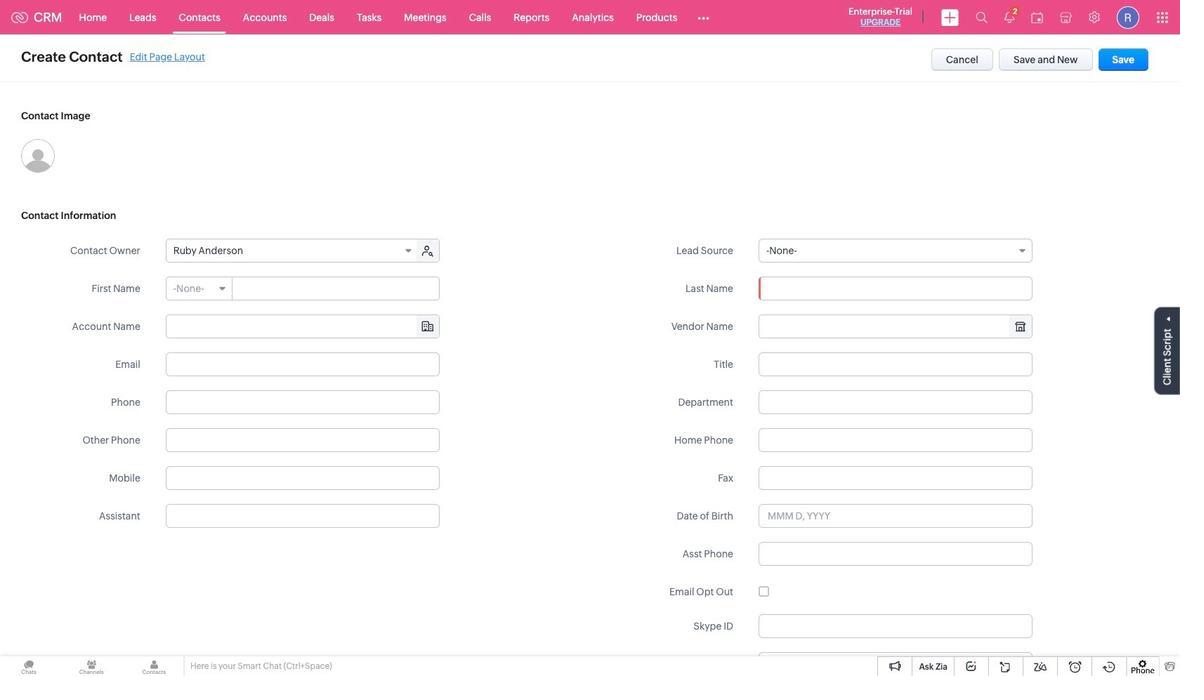 Task type: locate. For each thing, give the bounding box(es) containing it.
None text field
[[166, 315, 439, 338], [166, 353, 440, 377], [759, 353, 1033, 377], [166, 391, 440, 414], [759, 391, 1033, 414], [759, 429, 1033, 452], [166, 504, 440, 528], [759, 615, 1033, 639], [166, 315, 439, 338], [166, 353, 440, 377], [759, 353, 1033, 377], [166, 391, 440, 414], [759, 391, 1033, 414], [759, 429, 1033, 452], [166, 504, 440, 528], [759, 615, 1033, 639]]

None field
[[759, 239, 1033, 263], [166, 240, 418, 262], [166, 277, 232, 300], [166, 315, 439, 338], [759, 315, 1032, 338], [759, 239, 1033, 263], [166, 240, 418, 262], [166, 277, 232, 300], [166, 315, 439, 338], [759, 315, 1032, 338]]

chats image
[[0, 657, 58, 676]]

signals element
[[996, 0, 1023, 34]]

create menu image
[[941, 9, 959, 26]]

Other Modules field
[[689, 6, 719, 28]]

search image
[[976, 11, 988, 23]]

None text field
[[759, 277, 1033, 301], [233, 277, 439, 300], [166, 429, 440, 452], [166, 466, 440, 490], [759, 466, 1033, 490], [759, 542, 1033, 566], [759, 653, 1033, 676], [759, 277, 1033, 301], [233, 277, 439, 300], [166, 429, 440, 452], [166, 466, 440, 490], [759, 466, 1033, 490], [759, 542, 1033, 566], [759, 653, 1033, 676]]

logo image
[[11, 12, 28, 23]]

profile image
[[1117, 6, 1139, 28]]

contacts image
[[125, 657, 183, 676]]



Task type: describe. For each thing, give the bounding box(es) containing it.
calendar image
[[1031, 12, 1043, 23]]

search element
[[967, 0, 996, 34]]

channels image
[[63, 657, 120, 676]]

create menu element
[[933, 0, 967, 34]]

MMM D, YYYY text field
[[759, 504, 1033, 528]]

profile element
[[1108, 0, 1148, 34]]

image image
[[21, 139, 55, 173]]



Task type: vqa. For each thing, say whether or not it's contained in the screenshot.
list containing Home
no



